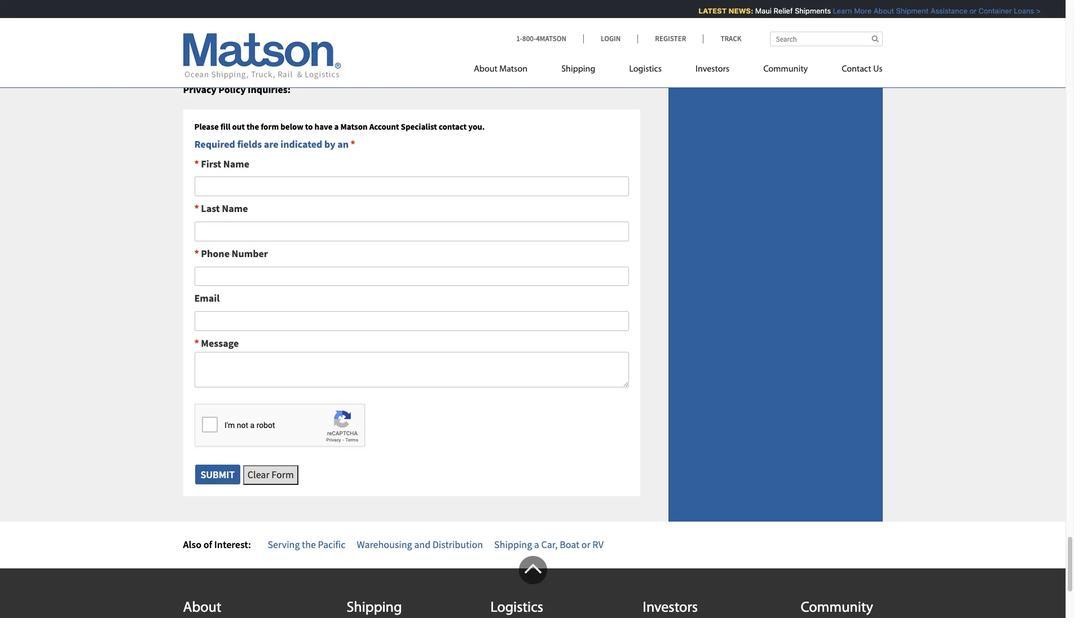 Task type: describe. For each thing, give the bounding box(es) containing it.
* first name
[[194, 157, 249, 170]]

any
[[231, 23, 246, 36]]

also of interest:
[[183, 538, 251, 551]]

0 vertical spatial at
[[626, 39, 634, 52]]

investors inside footer
[[643, 601, 698, 616]]

container
[[975, 6, 1008, 15]]

rv
[[593, 538, 604, 551]]

or down "personal" on the top of page
[[491, 56, 500, 69]]

regarding
[[292, 23, 333, 36]]

0 horizontal spatial us
[[336, 56, 346, 69]]

backtop image
[[519, 556, 547, 585]]

of
[[204, 538, 212, 551]]

like
[[309, 39, 324, 52]]

0 horizontal spatial privacy
[[183, 83, 216, 96]]

about matson
[[474, 65, 528, 74]]

first
[[201, 157, 221, 170]]

the left pacific
[[302, 538, 316, 551]]

indicated
[[281, 138, 322, 151]]

out
[[232, 121, 245, 132]]

about for about
[[183, 601, 221, 616]]

top menu navigation
[[474, 59, 883, 82]]

about for about matson
[[474, 65, 498, 74]]

last
[[201, 202, 220, 215]]

by inside 'please fill out the form below to have a matson account specialist contact you. required fields are indicated by an *'
[[324, 138, 335, 151]]

us
[[236, 1, 250, 17]]

our
[[335, 23, 349, 36]]

information,
[[504, 39, 557, 52]]

an inside if you have any questions regarding our privacy policy, need to access the policy in an alternative format due to a disability, or if you would like to access, update, or delete your personal information, please email us at general_info@matson.com , contact us by telephone at 1-800-4-matson , or complete the web form below.
[[531, 23, 542, 36]]

shipment
[[892, 6, 925, 15]]

2 , from the left
[[487, 56, 489, 69]]

and
[[414, 538, 431, 551]]

* for phone number
[[194, 247, 199, 260]]

>
[[1032, 6, 1037, 15]]

2 vertical spatial a
[[534, 538, 539, 551]]

please
[[194, 121, 219, 132]]

serving the pacific link
[[268, 538, 346, 551]]

community link
[[747, 59, 825, 82]]

personal
[[464, 39, 502, 52]]

privacy policy inquiries:
[[183, 83, 291, 96]]

contact us
[[183, 1, 250, 17]]

1 vertical spatial shipping
[[494, 538, 532, 551]]

format
[[592, 23, 621, 36]]

distribution
[[433, 538, 483, 551]]

latest news: maui relief shipments learn more about shipment assistance or container loans >
[[695, 6, 1037, 15]]

contact inside if you have any questions regarding our privacy policy, need to access the policy in an alternative format due to a disability, or if you would like to access, update, or delete your personal information, please email us at general_info@matson.com , contact us by telephone at 1-800-4-matson , or complete the web form below.
[[302, 56, 334, 69]]

shipping a car, boat or rv link
[[494, 538, 604, 551]]

or left container
[[966, 6, 973, 15]]

blue matson logo with ocean, shipping, truck, rail and logistics written beneath it. image
[[183, 33, 341, 80]]

below
[[281, 121, 303, 132]]

by inside if you have any questions regarding our privacy policy, need to access the policy in an alternative format due to a disability, or if you would like to access, update, or delete your personal information, please email us at general_info@matson.com , contact us by telephone at 1-800-4-matson , or complete the web form below.
[[348, 56, 358, 69]]

fill
[[220, 121, 230, 132]]

please
[[559, 39, 586, 52]]

boat
[[560, 538, 580, 551]]

form inside if you have any questions regarding our privacy policy, need to access the policy in an alternative format due to a disability, or if you would like to access, update, or delete your personal information, please email us at general_info@matson.com , contact us by telephone at 1-800-4-matson , or complete the web form below.
[[580, 56, 600, 69]]

learn more about shipment assistance or container loans > link
[[829, 6, 1037, 15]]

or left if
[[244, 39, 253, 52]]

logistics inside "logistics" 'link'
[[629, 65, 662, 74]]

community inside footer
[[801, 601, 873, 616]]

* phone number
[[194, 247, 268, 260]]

1 vertical spatial at
[[405, 56, 414, 69]]

matson inside top menu navigation
[[499, 65, 528, 74]]

latest
[[695, 6, 723, 15]]

track
[[721, 34, 742, 43]]

loans
[[1010, 6, 1030, 15]]

search image
[[872, 35, 879, 42]]

disability,
[[201, 39, 242, 52]]

more
[[850, 6, 868, 15]]

pacific
[[318, 538, 346, 551]]

* last name
[[194, 202, 248, 215]]

inquiries:
[[248, 83, 291, 96]]

warehousing
[[357, 538, 412, 551]]

login link
[[583, 34, 638, 43]]

800- inside if you have any questions regarding our privacy policy, need to access the policy in an alternative format due to a disability, or if you would like to access, update, or delete your personal information, please email us at general_info@matson.com , contact us by telephone at 1-800-4-matson , or complete the web form below.
[[424, 56, 442, 69]]

* for first name
[[194, 157, 199, 170]]

1-800-4matson
[[516, 34, 567, 43]]

in
[[521, 23, 529, 36]]

complete
[[502, 56, 542, 69]]

below.
[[602, 56, 631, 69]]

register
[[655, 34, 686, 43]]

have inside if you have any questions regarding our privacy policy, need to access the policy in an alternative format due to a disability, or if you would like to access, update, or delete your personal information, please email us at general_info@matson.com , contact us by telephone at 1-800-4-matson , or complete the web form below.
[[209, 23, 229, 36]]

about matson link
[[474, 59, 545, 82]]

or down policy,
[[404, 39, 413, 52]]

general_info@matson.com
[[183, 56, 298, 69]]

logistics link
[[612, 59, 679, 82]]

are
[[264, 138, 279, 151]]

if
[[255, 39, 261, 52]]

contact inside 'please fill out the form below to have a matson account specialist contact you. required fields are indicated by an *'
[[439, 121, 467, 132]]

shipping link
[[545, 59, 612, 82]]

relief
[[770, 6, 789, 15]]

telephone
[[360, 56, 403, 69]]

contact
[[183, 1, 233, 17]]

policy
[[219, 83, 246, 96]]

you.
[[468, 121, 485, 132]]

account
[[369, 121, 399, 132]]

serving
[[268, 538, 300, 551]]

shipments
[[791, 6, 827, 15]]

1- inside if you have any questions regarding our privacy policy, need to access the policy in an alternative format due to a disability, or if you would like to access, update, or delete your personal information, please email us at general_info@matson.com , contact us by telephone at 1-800-4-matson , or complete the web form below.
[[416, 56, 424, 69]]

policy,
[[384, 23, 412, 36]]

policy
[[494, 23, 519, 36]]

general_info@matson.com link
[[183, 56, 298, 69]]

specialist
[[401, 121, 437, 132]]

email
[[588, 39, 612, 52]]

car,
[[541, 538, 558, 551]]



Task type: locate. For each thing, give the bounding box(es) containing it.
1 horizontal spatial have
[[315, 121, 333, 132]]

1 horizontal spatial you
[[263, 39, 278, 52]]

Search search field
[[770, 32, 883, 46]]

4-
[[442, 56, 451, 69]]

shipping
[[562, 65, 596, 74], [494, 538, 532, 551], [347, 601, 402, 616]]

community inside top menu navigation
[[764, 65, 808, 74]]

have up indicated
[[315, 121, 333, 132]]

at right telephone
[[405, 56, 414, 69]]

us up below.
[[614, 39, 624, 52]]

1-800-4-matson link
[[416, 56, 487, 69]]

investors inside top menu navigation
[[696, 65, 730, 74]]

1 , from the left
[[298, 56, 300, 69]]

0 horizontal spatial 800-
[[424, 56, 442, 69]]

0 vertical spatial about
[[870, 6, 890, 15]]

1- up "complete"
[[516, 34, 522, 43]]

1 vertical spatial matson
[[340, 121, 368, 132]]

name for * first name
[[223, 157, 249, 170]]

1 horizontal spatial matson
[[499, 65, 528, 74]]

0 horizontal spatial have
[[209, 23, 229, 36]]

* for last name
[[194, 202, 199, 215]]

1 horizontal spatial an
[[531, 23, 542, 36]]

2 vertical spatial about
[[183, 601, 221, 616]]

0 horizontal spatial ,
[[298, 56, 300, 69]]

privacy left policy
[[183, 83, 216, 96]]

by right indicated
[[324, 138, 335, 151]]

login
[[601, 34, 621, 43]]

2 vertical spatial shipping
[[347, 601, 402, 616]]

investors
[[696, 65, 730, 74], [643, 601, 698, 616]]

0 vertical spatial you
[[191, 23, 207, 36]]

warehousing and distribution link
[[357, 538, 483, 551]]

interest:
[[214, 538, 251, 551]]

the up "personal" on the top of page
[[477, 23, 492, 36]]

1 vertical spatial privacy
[[183, 83, 216, 96]]

a right below
[[334, 121, 339, 132]]

a left 'car,'
[[534, 538, 539, 551]]

0 vertical spatial form
[[580, 56, 600, 69]]

an right in
[[531, 23, 542, 36]]

0 vertical spatial 800-
[[522, 34, 536, 43]]

0 horizontal spatial about
[[183, 601, 221, 616]]

or
[[966, 6, 973, 15], [244, 39, 253, 52], [404, 39, 413, 52], [491, 56, 500, 69], [582, 538, 591, 551]]

0 vertical spatial a
[[194, 39, 199, 52]]

1 vertical spatial community
[[801, 601, 873, 616]]

register link
[[638, 34, 703, 43]]

* for message
[[194, 337, 199, 350]]

matson left account
[[340, 121, 368, 132]]

logistics down register link
[[629, 65, 662, 74]]

have inside 'please fill out the form below to have a matson account specialist contact you. required fields are indicated by an *'
[[315, 121, 333, 132]]

matson
[[499, 65, 528, 74], [340, 121, 368, 132]]

0 vertical spatial contact
[[302, 56, 334, 69]]

1 vertical spatial 800-
[[424, 56, 442, 69]]

shipping a car, boat or rv
[[494, 538, 604, 551]]

investors link
[[679, 59, 747, 82]]

None button
[[194, 464, 241, 485]]

0 horizontal spatial at
[[405, 56, 414, 69]]

a inside if you have any questions regarding our privacy policy, need to access the policy in an alternative format due to a disability, or if you would like to access, update, or delete your personal information, please email us at general_info@matson.com , contact us by telephone at 1-800-4-matson , or complete the web form below.
[[194, 39, 199, 52]]

None search field
[[770, 32, 883, 46]]

learn
[[829, 6, 848, 15]]

footer
[[0, 556, 1066, 618]]

0 vertical spatial shipping
[[562, 65, 596, 74]]

0 vertical spatial 1-
[[516, 34, 522, 43]]

0 horizontal spatial logistics
[[491, 601, 543, 616]]

warehousing and distribution
[[357, 538, 483, 551]]

to right below
[[305, 121, 313, 132]]

the inside 'please fill out the form below to have a matson account specialist contact you. required fields are indicated by an *'
[[247, 121, 259, 132]]

, down "personal" on the top of page
[[487, 56, 489, 69]]

* message
[[194, 337, 239, 350]]

if you have any questions regarding our privacy policy, need to access the policy in an alternative format due to a disability, or if you would like to access, update, or delete your personal information, please email us at general_info@matson.com , contact us by telephone at 1-800-4-matson , or complete the web form below.
[[183, 23, 639, 69]]

800-
[[522, 34, 536, 43], [424, 56, 442, 69]]

0 vertical spatial logistics
[[629, 65, 662, 74]]

your
[[443, 39, 462, 52]]

1- down "delete"
[[416, 56, 424, 69]]

None text field
[[194, 222, 629, 241]]

0 horizontal spatial form
[[261, 121, 279, 132]]

0 horizontal spatial matson
[[340, 121, 368, 132]]

maui
[[751, 6, 768, 15]]

by down 'access,'
[[348, 56, 358, 69]]

web
[[560, 56, 578, 69]]

us
[[873, 65, 883, 74]]

* left first
[[194, 157, 199, 170]]

matson down the information, on the top of page
[[499, 65, 528, 74]]

the right out
[[247, 121, 259, 132]]

0 horizontal spatial by
[[324, 138, 335, 151]]

update,
[[369, 39, 402, 52]]

1 horizontal spatial ,
[[487, 56, 489, 69]]

1 vertical spatial contact
[[439, 121, 467, 132]]

required
[[194, 138, 235, 151]]

news:
[[725, 6, 749, 15]]

name right last
[[222, 202, 248, 215]]

privacy up 'access,'
[[351, 23, 382, 36]]

1 horizontal spatial at
[[626, 39, 634, 52]]

or left rv
[[582, 538, 591, 551]]

0 vertical spatial name
[[223, 157, 249, 170]]

1 horizontal spatial us
[[614, 39, 624, 52]]

track link
[[703, 34, 742, 43]]

message
[[201, 337, 239, 350]]

1 horizontal spatial form
[[580, 56, 600, 69]]

to right the like
[[326, 39, 335, 52]]

4matson
[[536, 34, 567, 43]]

privacy inside if you have any questions regarding our privacy policy, need to access the policy in an alternative format due to a disability, or if you would like to access, update, or delete your personal information, please email us at general_info@matson.com , contact us by telephone at 1-800-4-matson , or complete the web form below.
[[351, 23, 382, 36]]

privacy
[[351, 23, 382, 36], [183, 83, 216, 96]]

contact down the like
[[302, 56, 334, 69]]

email
[[194, 292, 220, 305]]

1 vertical spatial about
[[474, 65, 498, 74]]

at down due
[[626, 39, 634, 52]]

alternative
[[544, 23, 590, 36]]

* left last
[[194, 202, 199, 215]]

1 horizontal spatial a
[[334, 121, 339, 132]]

an inside 'please fill out the form below to have a matson account specialist contact you. required fields are indicated by an *'
[[338, 138, 349, 151]]

1 horizontal spatial about
[[474, 65, 498, 74]]

have
[[209, 23, 229, 36], [315, 121, 333, 132]]

by
[[348, 56, 358, 69], [324, 138, 335, 151]]

1 vertical spatial name
[[222, 202, 248, 215]]

access,
[[337, 39, 367, 52]]

if
[[183, 23, 189, 36]]

an right indicated
[[338, 138, 349, 151]]

, down would
[[298, 56, 300, 69]]

contact left you.
[[439, 121, 467, 132]]

1 vertical spatial have
[[315, 121, 333, 132]]

1 vertical spatial investors
[[643, 601, 698, 616]]

1 vertical spatial you
[[263, 39, 278, 52]]

1 horizontal spatial 800-
[[522, 34, 536, 43]]

1 vertical spatial 1-
[[416, 56, 424, 69]]

matson inside 'please fill out the form below to have a matson account specialist contact you. required fields are indicated by an *'
[[340, 121, 368, 132]]

logistics down backtop image
[[491, 601, 543, 616]]

to inside 'please fill out the form below to have a matson account specialist contact you. required fields are indicated by an *'
[[305, 121, 313, 132]]

section
[[654, 0, 897, 522]]

1 horizontal spatial by
[[348, 56, 358, 69]]

None text field
[[194, 177, 629, 196], [194, 267, 629, 286], [194, 352, 629, 388], [194, 177, 629, 196], [194, 267, 629, 286], [194, 352, 629, 388]]

2 horizontal spatial about
[[870, 6, 890, 15]]

2 horizontal spatial shipping
[[562, 65, 596, 74]]

logistics
[[629, 65, 662, 74], [491, 601, 543, 616]]

would
[[280, 39, 307, 52]]

1 vertical spatial an
[[338, 138, 349, 151]]

* left message
[[194, 337, 199, 350]]

questions
[[248, 23, 290, 36]]

delete
[[415, 39, 441, 52]]

None reset field
[[243, 465, 298, 485]]

* right indicated
[[351, 138, 355, 151]]

0 horizontal spatial contact
[[302, 56, 334, 69]]

1 vertical spatial form
[[261, 121, 279, 132]]

0 vertical spatial privacy
[[351, 23, 382, 36]]

0 vertical spatial have
[[209, 23, 229, 36]]

about
[[870, 6, 890, 15], [474, 65, 498, 74], [183, 601, 221, 616]]

0 vertical spatial us
[[614, 39, 624, 52]]

shipping inside top menu navigation
[[562, 65, 596, 74]]

0 vertical spatial an
[[531, 23, 542, 36]]

1 vertical spatial by
[[324, 138, 335, 151]]

contact us
[[842, 65, 883, 74]]

* left phone on the top of page
[[194, 247, 199, 260]]

about inside top menu navigation
[[474, 65, 498, 74]]

0 vertical spatial investors
[[696, 65, 730, 74]]

0 horizontal spatial an
[[338, 138, 349, 151]]

also
[[183, 538, 201, 551]]

to
[[437, 23, 446, 36], [183, 39, 192, 52], [326, 39, 335, 52], [305, 121, 313, 132]]

footer containing about
[[0, 556, 1066, 618]]

1-
[[516, 34, 522, 43], [416, 56, 424, 69]]

* inside 'please fill out the form below to have a matson account specialist contact you. required fields are indicated by an *'
[[351, 138, 355, 151]]

1 horizontal spatial contact
[[439, 121, 467, 132]]

0 vertical spatial by
[[348, 56, 358, 69]]

form up are
[[261, 121, 279, 132]]

name
[[223, 157, 249, 170], [222, 202, 248, 215]]

2 horizontal spatial a
[[534, 538, 539, 551]]

1 horizontal spatial 1-
[[516, 34, 522, 43]]

0 horizontal spatial you
[[191, 23, 207, 36]]

1-800-4matson link
[[516, 34, 583, 43]]

the left 'web'
[[544, 56, 558, 69]]

form inside 'please fill out the form below to have a matson account specialist contact you. required fields are indicated by an *'
[[261, 121, 279, 132]]

,
[[298, 56, 300, 69], [487, 56, 489, 69]]

0 vertical spatial community
[[764, 65, 808, 74]]

contact
[[842, 65, 871, 74]]

us down 'access,'
[[336, 56, 346, 69]]

form down email
[[580, 56, 600, 69]]

0 horizontal spatial shipping
[[347, 601, 402, 616]]

0 vertical spatial matson
[[499, 65, 528, 74]]

1 vertical spatial us
[[336, 56, 346, 69]]

access
[[448, 23, 475, 36]]

1 horizontal spatial privacy
[[351, 23, 382, 36]]

a left the disability,
[[194, 39, 199, 52]]

an
[[531, 23, 542, 36], [338, 138, 349, 151]]

community
[[764, 65, 808, 74], [801, 601, 873, 616]]

a inside 'please fill out the form below to have a matson account specialist contact you. required fields are indicated by an *'
[[334, 121, 339, 132]]

number
[[232, 247, 268, 260]]

need
[[414, 23, 435, 36]]

name down fields
[[223, 157, 249, 170]]

assistance
[[927, 6, 964, 15]]

the
[[477, 23, 492, 36], [544, 56, 558, 69], [247, 121, 259, 132], [302, 538, 316, 551]]

us
[[614, 39, 624, 52], [336, 56, 346, 69]]

have up the disability,
[[209, 23, 229, 36]]

fields
[[237, 138, 262, 151]]

0 horizontal spatial a
[[194, 39, 199, 52]]

to right need
[[437, 23, 446, 36]]

1 vertical spatial logistics
[[491, 601, 543, 616]]

contact us link
[[825, 59, 883, 82]]

shipping inside footer
[[347, 601, 402, 616]]

name for * last name
[[222, 202, 248, 215]]

0 horizontal spatial 1-
[[416, 56, 424, 69]]

Email text field
[[194, 312, 629, 331]]

serving the pacific
[[268, 538, 346, 551]]

1 horizontal spatial shipping
[[494, 538, 532, 551]]

1 vertical spatial a
[[334, 121, 339, 132]]

you
[[191, 23, 207, 36], [263, 39, 278, 52]]

to down if
[[183, 39, 192, 52]]

please fill out the form below to have a matson account specialist contact you. required fields are indicated by an *
[[194, 121, 485, 151]]

1 horizontal spatial logistics
[[629, 65, 662, 74]]



Task type: vqa. For each thing, say whether or not it's contained in the screenshot.
third Empty from right
no



